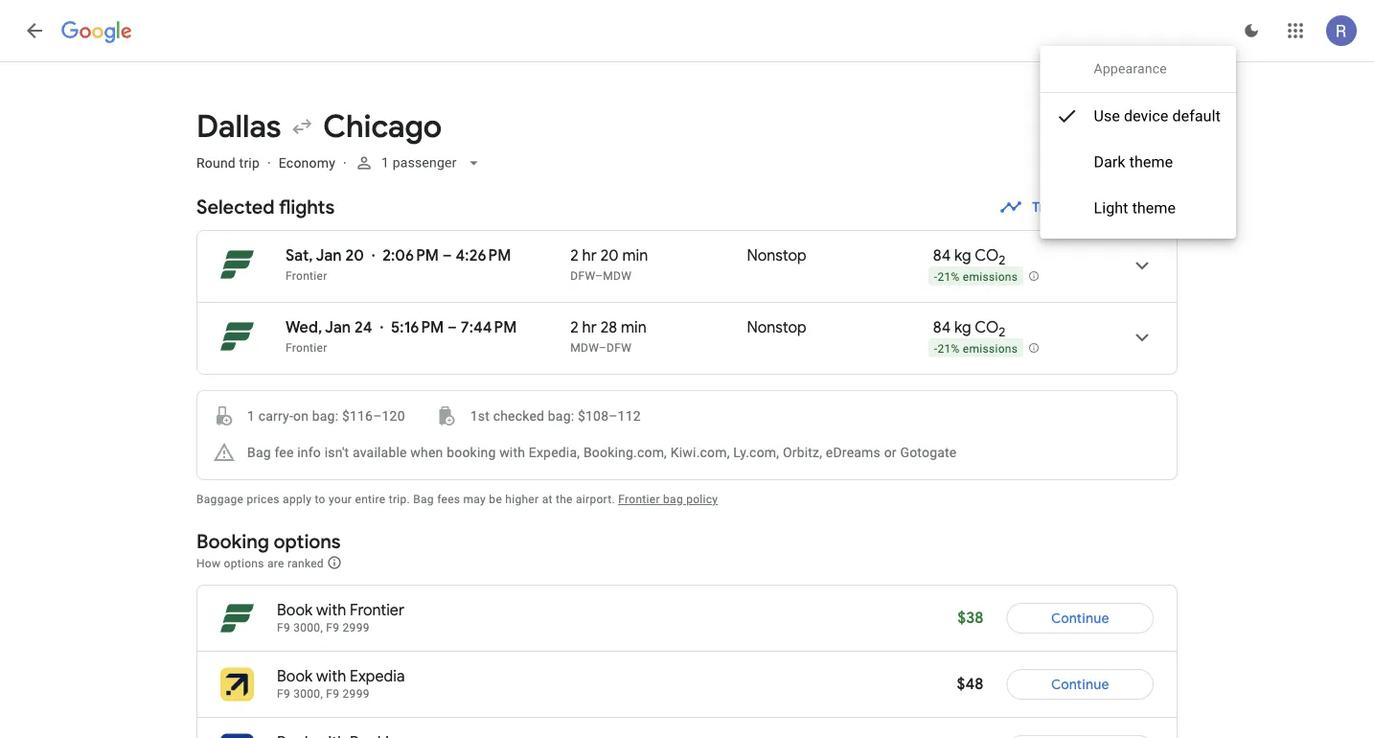 Task type: vqa. For each thing, say whether or not it's contained in the screenshot.
5:16 PM text field
yes



Task type: locate. For each thing, give the bounding box(es) containing it.
0 vertical spatial dfw
[[571, 269, 595, 283]]

hr
[[583, 246, 597, 266], [583, 318, 597, 337]]

selected flights
[[197, 195, 335, 219]]

share
[[1127, 80, 1163, 97]]

1 carry-on bag: $116–120
[[247, 408, 405, 424]]

2 nonstop flight. element from the top
[[747, 318, 807, 340]]

1 vertical spatial 1
[[247, 408, 255, 424]]

2999
[[343, 621, 370, 635], [343, 687, 370, 701]]

2999 inside book with expedia f9 3000, f9 2999
[[343, 687, 370, 701]]

2999 up expedia
[[343, 621, 370, 635]]

prices for baggage
[[247, 493, 280, 506]]

with down checked
[[500, 444, 526, 460]]

bag:
[[312, 408, 339, 424], [548, 408, 575, 424]]

0 horizontal spatial prices
[[247, 493, 280, 506]]

 image right economy
[[343, 155, 347, 171]]

84 kg co 2
[[934, 246, 1006, 268], [934, 318, 1006, 340]]

bag: right on
[[312, 408, 339, 424]]

sat, jan 20
[[286, 246, 364, 266]]

how
[[197, 557, 221, 570]]

frontier
[[286, 269, 327, 283], [286, 341, 327, 355], [619, 493, 660, 506], [350, 601, 405, 620]]

min up total duration 2 hr 28 min. element
[[623, 246, 648, 266]]

1 vertical spatial dfw
[[607, 341, 632, 355]]

2 21% from the top
[[938, 342, 960, 355]]

1 horizontal spatial $38
[[1127, 107, 1178, 146]]

– down 28
[[599, 341, 607, 355]]

1 passenger button
[[347, 140, 491, 186]]

2 nonstop from the top
[[747, 318, 807, 337]]

options for booking
[[274, 529, 341, 554]]

1 vertical spatial jan
[[325, 318, 351, 337]]

0 vertical spatial prices
[[1071, 198, 1111, 216]]

0 vertical spatial nonstop
[[747, 246, 807, 266]]

baggage
[[197, 493, 244, 506]]

dallas
[[197, 107, 281, 146]]

2 horizontal spatial  image
[[372, 246, 375, 266]]

1 bag: from the left
[[312, 408, 339, 424]]

1 horizontal spatial prices
[[1071, 198, 1111, 216]]

with up f9 3000, f9 2999 text box
[[316, 601, 346, 620]]

f9
[[277, 621, 290, 635], [326, 621, 340, 635], [277, 687, 290, 701], [326, 687, 340, 701]]

with up f9 3000, f9 2999 text field
[[316, 667, 346, 686]]

1 vertical spatial -
[[935, 342, 938, 355]]

1 vertical spatial -21% emissions
[[935, 342, 1018, 355]]

Dallas to Chicago and back text field
[[197, 107, 1046, 146]]

1 continue from the top
[[1052, 610, 1110, 627]]

dfw
[[571, 269, 595, 283], [607, 341, 632, 355]]

0 horizontal spatial $38
[[958, 608, 984, 628]]

-21% emissions
[[935, 270, 1018, 284], [935, 342, 1018, 355]]

hr left 28
[[583, 318, 597, 337]]

$38 inside $38 lowest total price
[[1127, 107, 1178, 146]]

book with expedia f9 3000, f9 2999
[[277, 667, 405, 701]]

min inside the 2 hr 28 min mdw – dfw
[[621, 318, 647, 337]]

1 horizontal spatial  image
[[343, 155, 347, 171]]

1 continue button from the top
[[1007, 595, 1154, 641]]

1 left carry-
[[247, 408, 255, 424]]

0 vertical spatial theme
[[1130, 153, 1174, 171]]

theme down 38 us dollars element
[[1130, 153, 1174, 171]]

checked
[[493, 408, 545, 424]]

2 book from the top
[[277, 667, 313, 686]]

1 book from the top
[[277, 601, 313, 620]]

2999 down expedia
[[343, 687, 370, 701]]

20
[[346, 246, 364, 266], [601, 246, 619, 266]]

theme right learn more about tracked prices icon
[[1133, 199, 1177, 217]]

bag: up expedia, on the bottom of the page
[[548, 408, 575, 424]]

5:16 pm – 7:44 pm
[[391, 318, 517, 337]]

frontier up f9 3000, f9 2999 text box
[[350, 601, 405, 620]]

None text field
[[1069, 107, 1178, 188]]

84
[[934, 246, 951, 266], [934, 318, 951, 337]]

0 horizontal spatial bag:
[[312, 408, 339, 424]]

ly.com,
[[734, 444, 780, 460]]

main content
[[197, 61, 1178, 738]]

1 vertical spatial $38
[[958, 608, 984, 628]]

1 20 from the left
[[346, 246, 364, 266]]

co
[[975, 246, 999, 266], [975, 318, 999, 337]]

use device default
[[1095, 107, 1221, 125]]

1 vertical spatial nonstop
[[747, 318, 807, 337]]

2 bag: from the left
[[548, 408, 575, 424]]

2999 inside book with frontier f9 3000, f9 2999
[[343, 621, 370, 635]]

jan left 24
[[325, 318, 351, 337]]

flight details. return flight on wednesday, january 24. leaves chicago midway international airport at 5:16 pm on wednesday, january 24 and arrives at dallas/fort worth international airport at 7:44 pm on wednesday, january 24. image
[[1120, 314, 1166, 360]]

1 vertical spatial kg
[[955, 318, 972, 337]]

Flight numbers F9 3000, F9 2999 text field
[[277, 621, 370, 635]]

1 horizontal spatial 20
[[601, 246, 619, 266]]

2 - from the top
[[935, 342, 938, 355]]

learn more about booking options image
[[327, 555, 342, 570]]

0 horizontal spatial bag
[[247, 444, 271, 460]]

2 emissions from the top
[[963, 342, 1018, 355]]

0 vertical spatial 1
[[381, 155, 389, 171]]

trip
[[239, 155, 260, 171]]

1 vertical spatial nonstop flight. element
[[747, 318, 807, 340]]

– right 5:16 pm text field
[[448, 318, 457, 337]]

1 down chicago
[[381, 155, 389, 171]]

1 nonstop from the top
[[747, 246, 807, 266]]

1 horizontal spatial bag:
[[548, 408, 575, 424]]

book inside book with frontier f9 3000, f9 2999
[[277, 601, 313, 620]]

book up f9 3000, f9 2999 text field
[[277, 667, 313, 686]]

with inside book with expedia f9 3000, f9 2999
[[316, 667, 346, 686]]

hr inside 2 hr 20 min dfw – mdw
[[583, 246, 597, 266]]

0 horizontal spatial 20
[[346, 246, 364, 266]]

1 3000, from the top
[[294, 621, 323, 635]]

with inside book with frontier f9 3000, f9 2999
[[316, 601, 346, 620]]

higher
[[506, 493, 539, 506]]

2 continue button from the top
[[1007, 662, 1154, 708]]

1 vertical spatial 84
[[934, 318, 951, 337]]

0 vertical spatial emissions
[[963, 270, 1018, 284]]

fee
[[275, 444, 294, 460]]

1
[[381, 155, 389, 171], [247, 408, 255, 424]]

0 vertical spatial co
[[975, 246, 999, 266]]

0 horizontal spatial dfw
[[571, 269, 595, 283]]

apply
[[283, 493, 312, 506]]

0 vertical spatial nonstop flight. element
[[747, 246, 807, 268]]

0 vertical spatial kg
[[955, 246, 972, 266]]

at
[[542, 493, 553, 506]]

hr up the 2 hr 28 min mdw – dfw
[[583, 246, 597, 266]]

1 vertical spatial 21%
[[938, 342, 960, 355]]

0 vertical spatial options
[[274, 529, 341, 554]]

hr for 20
[[583, 246, 597, 266]]

on
[[293, 408, 309, 424]]

bag right trip.
[[413, 493, 434, 506]]

1 for 1 passenger
[[381, 155, 389, 171]]

nonstop
[[747, 246, 807, 266], [747, 318, 807, 337]]

0 vertical spatial mdw
[[603, 269, 632, 283]]

mdw down total duration 2 hr 20 min. element
[[603, 269, 632, 283]]

bag left fee
[[247, 444, 271, 460]]

total duration 2 hr 20 min. element
[[571, 246, 747, 268]]

1 horizontal spatial options
[[274, 529, 341, 554]]

–
[[443, 246, 452, 266], [595, 269, 603, 283], [448, 318, 457, 337], [599, 341, 607, 355]]

0 vertical spatial 3000,
[[294, 621, 323, 635]]

0 vertical spatial min
[[623, 246, 648, 266]]

hr inside the 2 hr 28 min mdw – dfw
[[583, 318, 597, 337]]

0 horizontal spatial 1
[[247, 408, 255, 424]]

$38 for $38
[[958, 608, 984, 628]]

1 vertical spatial mdw
[[571, 341, 599, 355]]

0 vertical spatial jan
[[316, 246, 342, 266]]

theme for light theme
[[1133, 199, 1177, 217]]

book
[[277, 601, 313, 620], [277, 667, 313, 686]]

device
[[1125, 107, 1169, 125]]

mdw up $108–112
[[571, 341, 599, 355]]

jan for wed,
[[325, 318, 351, 337]]

jan right the sat,
[[316, 246, 342, 266]]

20 up 28
[[601, 246, 619, 266]]

– left the 4:26 pm
[[443, 246, 452, 266]]

prices left learn more about tracked prices icon
[[1071, 198, 1111, 216]]

emissions
[[963, 270, 1018, 284], [963, 342, 1018, 355]]

nonstop flight. element for 2 hr 28 min
[[747, 318, 807, 340]]

be
[[489, 493, 502, 506]]

selected
[[197, 195, 275, 219]]

0 vertical spatial bag
[[247, 444, 271, 460]]

1 -21% emissions from the top
[[935, 270, 1018, 284]]

nonstop flight. element
[[747, 246, 807, 268], [747, 318, 807, 340]]

options
[[274, 529, 341, 554], [224, 557, 264, 570]]

0 vertical spatial continue button
[[1007, 595, 1154, 641]]

dfw up the 2 hr 28 min mdw – dfw
[[571, 269, 595, 283]]

1 horizontal spatial mdw
[[603, 269, 632, 283]]

prices left apply
[[247, 493, 280, 506]]

main content containing dallas
[[197, 61, 1178, 738]]

1 vertical spatial 3000,
[[294, 687, 323, 701]]

how options are ranked
[[197, 557, 327, 570]]

mdw
[[603, 269, 632, 283], [571, 341, 599, 355]]

 image inside departing flight on saturday, january 20. leaves dallas/fort worth international airport at 2:06 pm on saturday, january 20 and arrives at chicago midway international airport at 4:26 pm on saturday, january 20. 'element'
[[372, 246, 375, 266]]

2 hr 20 min dfw – mdw
[[571, 246, 648, 283]]

nonstop flight. element for 2 hr 20 min
[[747, 246, 807, 268]]

track prices
[[1033, 198, 1111, 216]]

0 vertical spatial -21% emissions
[[935, 270, 1018, 284]]

1 for 1 carry-on bag: $116–120
[[247, 408, 255, 424]]

 image left departure time: 2:06 pm. 'text box' on the left of page
[[372, 246, 375, 266]]

2 84 from the top
[[934, 318, 951, 337]]

options up ranked
[[274, 529, 341, 554]]

none text field containing $38
[[1069, 107, 1178, 188]]

bag
[[247, 444, 271, 460], [413, 493, 434, 506]]

0 vertical spatial 84 kg co 2
[[934, 246, 1006, 268]]

theme
[[1130, 153, 1174, 171], [1133, 199, 1177, 217]]

38 us dollars element
[[1127, 107, 1178, 146]]

1st checked bag: $108–112
[[470, 408, 641, 424]]

1 inside popup button
[[381, 155, 389, 171]]

0 horizontal spatial options
[[224, 557, 264, 570]]

lowest
[[1069, 155, 1113, 171]]

0 vertical spatial 2999
[[343, 621, 370, 635]]

1 vertical spatial options
[[224, 557, 264, 570]]

1 vertical spatial continue button
[[1007, 662, 1154, 708]]

1 84 from the top
[[934, 246, 951, 266]]

1 horizontal spatial 1
[[381, 155, 389, 171]]

kiwi.com,
[[671, 444, 730, 460]]

1 vertical spatial continue
[[1052, 676, 1110, 693]]

0 vertical spatial 21%
[[938, 270, 960, 284]]

kg
[[955, 246, 972, 266], [955, 318, 972, 337]]

2 hr from the top
[[583, 318, 597, 337]]

nonstop for 2 hr 28 min
[[747, 318, 807, 337]]

21%
[[938, 270, 960, 284], [938, 342, 960, 355]]

2
[[571, 246, 579, 266], [999, 252, 1006, 268], [571, 318, 579, 337], [999, 324, 1006, 340]]

list
[[198, 231, 1177, 374]]

2 3000, from the top
[[294, 687, 323, 701]]

go back image
[[23, 19, 46, 42]]

0 vertical spatial continue
[[1052, 610, 1110, 627]]

book up f9 3000, f9 2999 text box
[[277, 601, 313, 620]]

1 horizontal spatial dfw
[[607, 341, 632, 355]]

book inside book with expedia f9 3000, f9 2999
[[277, 667, 313, 686]]

continue for $48
[[1052, 676, 1110, 693]]

2 kg from the top
[[955, 318, 972, 337]]

jan for sat,
[[316, 246, 342, 266]]

2999 for expedia
[[343, 687, 370, 701]]

orbitz,
[[783, 444, 823, 460]]

1 vertical spatial book
[[277, 667, 313, 686]]

1 vertical spatial prices
[[247, 493, 280, 506]]

0 horizontal spatial mdw
[[571, 341, 599, 355]]

1 horizontal spatial bag
[[413, 493, 434, 506]]

entire
[[355, 493, 386, 506]]

 image
[[267, 155, 271, 171], [343, 155, 347, 171], [372, 246, 375, 266]]

1 vertical spatial 2999
[[343, 687, 370, 701]]

booking.com,
[[584, 444, 667, 460]]

jan
[[316, 246, 342, 266], [325, 318, 351, 337]]

3000, down f9 3000, f9 2999 text box
[[294, 687, 323, 701]]

the
[[556, 493, 573, 506]]

2 continue from the top
[[1052, 676, 1110, 693]]

default
[[1173, 107, 1221, 125]]

20 right the sat,
[[346, 246, 364, 266]]

continue for $38
[[1052, 610, 1110, 627]]

2:06 pm – 4:26 pm
[[383, 246, 511, 266]]

min right 28
[[621, 318, 647, 337]]

share button
[[1090, 77, 1178, 100]]

20 inside 2 hr 20 min dfw – mdw
[[601, 246, 619, 266]]

1 vertical spatial bag
[[413, 493, 434, 506]]

1 nonstop flight. element from the top
[[747, 246, 807, 268]]

list containing sat, jan 20
[[198, 231, 1177, 374]]

policy
[[687, 493, 718, 506]]

continue
[[1052, 610, 1110, 627], [1052, 676, 1110, 693]]

2 vertical spatial with
[[316, 667, 346, 686]]

$38
[[1127, 107, 1178, 146], [958, 608, 984, 628]]

1 vertical spatial hr
[[583, 318, 597, 337]]

– up 28
[[595, 269, 603, 283]]

learn more about tracked prices image
[[1115, 198, 1132, 216]]

1 hr from the top
[[583, 246, 597, 266]]

trip.
[[389, 493, 410, 506]]

3000, inside book with expedia f9 3000, f9 2999
[[294, 687, 323, 701]]

dfw inside the 2 hr 28 min mdw – dfw
[[607, 341, 632, 355]]

 image right trip on the top
[[267, 155, 271, 171]]

Departure time: 5:16 PM. text field
[[391, 318, 444, 337]]

20 for hr
[[601, 246, 619, 266]]

dfw down 28
[[607, 341, 632, 355]]

– inside the 2 hr 28 min mdw – dfw
[[599, 341, 607, 355]]

total duration 2 hr 28 min. element
[[571, 318, 747, 340]]

0 vertical spatial hr
[[583, 246, 597, 266]]

min inside 2 hr 20 min dfw – mdw
[[623, 246, 648, 266]]

1 vertical spatial with
[[316, 601, 346, 620]]

1 vertical spatial theme
[[1133, 199, 1177, 217]]

 image
[[380, 318, 384, 337]]

2 20 from the left
[[601, 246, 619, 266]]

first checked bag costs between 108 us dollars and 112 us dollars element
[[436, 405, 641, 428]]

3000, up book with expedia f9 3000, f9 2999 on the bottom of page
[[294, 621, 323, 635]]

1 vertical spatial min
[[621, 318, 647, 337]]

1 vertical spatial emissions
[[963, 342, 1018, 355]]

$48
[[957, 674, 984, 694]]

Arrival time: 4:26 PM. text field
[[456, 246, 511, 266]]

1 vertical spatial 84 kg co 2
[[934, 318, 1006, 340]]

bag fee info isn't available when booking with expedia, booking.com, kiwi.com, ly.com, orbitz, edreams or gotogate
[[247, 444, 957, 460]]

0 vertical spatial book
[[277, 601, 313, 620]]

options down the booking
[[224, 557, 264, 570]]

continue to book with booking.com for 48 us dollars image
[[1007, 728, 1154, 738]]

0 vertical spatial $38
[[1127, 107, 1178, 146]]

0 vertical spatial 84
[[934, 246, 951, 266]]

expedia
[[350, 667, 405, 686]]

3000, inside book with frontier f9 3000, f9 2999
[[294, 621, 323, 635]]

2 2999 from the top
[[343, 687, 370, 701]]

1 21% from the top
[[938, 270, 960, 284]]

bag: inside 1 carry-on bag costs between 116 us dollars and 120 us dollars element
[[312, 408, 339, 424]]

1 carry-on bag costs between 116 us dollars and 120 us dollars element
[[213, 405, 405, 428]]

mdw inside the 2 hr 28 min mdw – dfw
[[571, 341, 599, 355]]

0 vertical spatial -
[[935, 270, 938, 284]]

theme for dark theme
[[1130, 153, 1174, 171]]

0 horizontal spatial  image
[[267, 155, 271, 171]]

1 co from the top
[[975, 246, 999, 266]]

with for expedia
[[316, 667, 346, 686]]

48 US dollars text field
[[957, 674, 984, 694]]

continue button
[[1007, 595, 1154, 641], [1007, 662, 1154, 708]]

1 2999 from the top
[[343, 621, 370, 635]]

1 vertical spatial co
[[975, 318, 999, 337]]



Task type: describe. For each thing, give the bounding box(es) containing it.
1st
[[470, 408, 490, 424]]

book for book with frontier
[[277, 601, 313, 620]]

baggage prices apply to your entire trip.  bag fees may be higher at the airport. frontier bag policy
[[197, 493, 718, 506]]

$116–120
[[342, 408, 405, 424]]

$38 lowest total price
[[1069, 107, 1178, 171]]

$108–112
[[578, 408, 641, 424]]

continue button for $38
[[1007, 595, 1154, 641]]

dfw inside 2 hr 20 min dfw – mdw
[[571, 269, 595, 283]]

loading results progress bar
[[0, 61, 1375, 65]]

frontier bag policy link
[[619, 493, 718, 506]]

20 for jan
[[346, 246, 364, 266]]

price
[[1148, 155, 1178, 171]]

– inside 2 hr 20 min dfw – mdw
[[595, 269, 603, 283]]

5:16 pm
[[391, 318, 444, 337]]

Arrival time: 7:44 PM. text field
[[461, 318, 517, 337]]

booking
[[197, 529, 269, 554]]

nonstop for 2 hr 20 min
[[747, 246, 807, 266]]

frontier left bag
[[619, 493, 660, 506]]

airport.
[[576, 493, 615, 506]]

38 US dollars text field
[[958, 608, 984, 628]]

learn more about booking options element
[[327, 552, 342, 573]]

round trip
[[197, 155, 260, 171]]

sat,
[[286, 246, 313, 266]]

wed,
[[286, 318, 322, 337]]

2 inside the 2 hr 28 min mdw – dfw
[[571, 318, 579, 337]]

book for book with expedia
[[277, 667, 313, 686]]

1 kg from the top
[[955, 246, 972, 266]]

1 - from the top
[[935, 270, 938, 284]]

book with frontier f9 3000, f9 2999
[[277, 601, 405, 635]]

total
[[1117, 155, 1144, 171]]

Flight numbers F9 3000, F9 2999 text field
[[277, 687, 370, 701]]

frontier down wed,
[[286, 341, 327, 355]]

edreams
[[826, 444, 881, 460]]

prices for track
[[1071, 198, 1111, 216]]

are
[[268, 557, 285, 570]]

use device default radio item
[[1041, 93, 1237, 139]]

expedia,
[[529, 444, 580, 460]]

 image inside return flight on wednesday, january 24. leaves chicago midway international airport at 5:16 pm on wednesday, january 24 and arrives at dallas/fort worth international airport at 7:44 pm on wednesday, january 24. element
[[380, 318, 384, 337]]

2 hr 28 min mdw – dfw
[[571, 318, 647, 355]]

frontier down the sat,
[[286, 269, 327, 283]]

appearance
[[1095, 61, 1168, 77]]

1 84 kg co 2 from the top
[[934, 246, 1006, 268]]

28
[[601, 318, 618, 337]]

frontier inside book with frontier f9 3000, f9 2999
[[350, 601, 405, 620]]

1 passenger
[[381, 155, 457, 171]]

min for 2 hr 20 min
[[623, 246, 648, 266]]

 image for jan
[[372, 246, 375, 266]]

flights
[[279, 195, 335, 219]]

appearance group
[[1041, 59, 1237, 231]]

available
[[353, 444, 407, 460]]

hr for 28
[[583, 318, 597, 337]]

ranked
[[288, 557, 324, 570]]

when
[[411, 444, 443, 460]]

bag: inside the first checked bag costs between 108 us dollars and 112 us dollars "element"
[[548, 408, 575, 424]]

3000, for book with expedia
[[294, 687, 323, 701]]

continue button for $48
[[1007, 662, 1154, 708]]

4:26 pm
[[456, 246, 511, 266]]

use
[[1095, 107, 1121, 125]]

departing flight on saturday, january 20. leaves dallas/fort worth international airport at 2:06 pm on saturday, january 20 and arrives at chicago midway international airport at 4:26 pm on saturday, january 20. element
[[286, 246, 511, 266]]

bag
[[663, 493, 684, 506]]

your
[[329, 493, 352, 506]]

2 -21% emissions from the top
[[935, 342, 1018, 355]]

light
[[1095, 199, 1129, 217]]

3000, for book with frontier
[[294, 621, 323, 635]]

min for 2 hr 28 min
[[621, 318, 647, 337]]

change appearance image
[[1229, 8, 1275, 54]]

with for frontier
[[316, 601, 346, 620]]

2 84 kg co 2 from the top
[[934, 318, 1006, 340]]

options for how
[[224, 557, 264, 570]]

2999 for frontier
[[343, 621, 370, 635]]

1 emissions from the top
[[963, 270, 1018, 284]]

7:44 pm
[[461, 318, 517, 337]]

$38 for $38 lowest total price
[[1127, 107, 1178, 146]]

round
[[197, 155, 236, 171]]

2 co from the top
[[975, 318, 999, 337]]

dark
[[1095, 153, 1126, 171]]

chicago
[[323, 107, 442, 146]]

2:06 pm
[[383, 246, 439, 266]]

may
[[464, 493, 486, 506]]

booking options
[[197, 529, 341, 554]]

to
[[315, 493, 326, 506]]

mdw inside 2 hr 20 min dfw – mdw
[[603, 269, 632, 283]]

info
[[297, 444, 321, 460]]

0 vertical spatial with
[[500, 444, 526, 460]]

 image for trip
[[267, 155, 271, 171]]

Departure time: 2:06 PM. text field
[[383, 246, 439, 266]]

dark theme
[[1095, 153, 1174, 171]]

booking
[[447, 444, 496, 460]]

track
[[1033, 198, 1068, 216]]

carry-
[[259, 408, 293, 424]]

24
[[355, 318, 373, 337]]

wed, jan 24
[[286, 318, 373, 337]]

flight details. departing flight on saturday, january 20. leaves dallas/fort worth international airport at 2:06 pm on saturday, january 20 and arrives at chicago midway international airport at 4:26 pm on saturday, january 20. image
[[1120, 243, 1166, 289]]

light theme
[[1095, 199, 1177, 217]]

passenger
[[393, 155, 457, 171]]

gotogate
[[901, 444, 957, 460]]

or
[[885, 444, 897, 460]]

fees
[[437, 493, 460, 506]]

2 inside 2 hr 20 min dfw – mdw
[[571, 246, 579, 266]]

isn't
[[325, 444, 349, 460]]

economy
[[279, 155, 336, 171]]

return flight on wednesday, january 24. leaves chicago midway international airport at 5:16 pm on wednesday, january 24 and arrives at dallas/fort worth international airport at 7:44 pm on wednesday, january 24. element
[[286, 318, 517, 337]]



